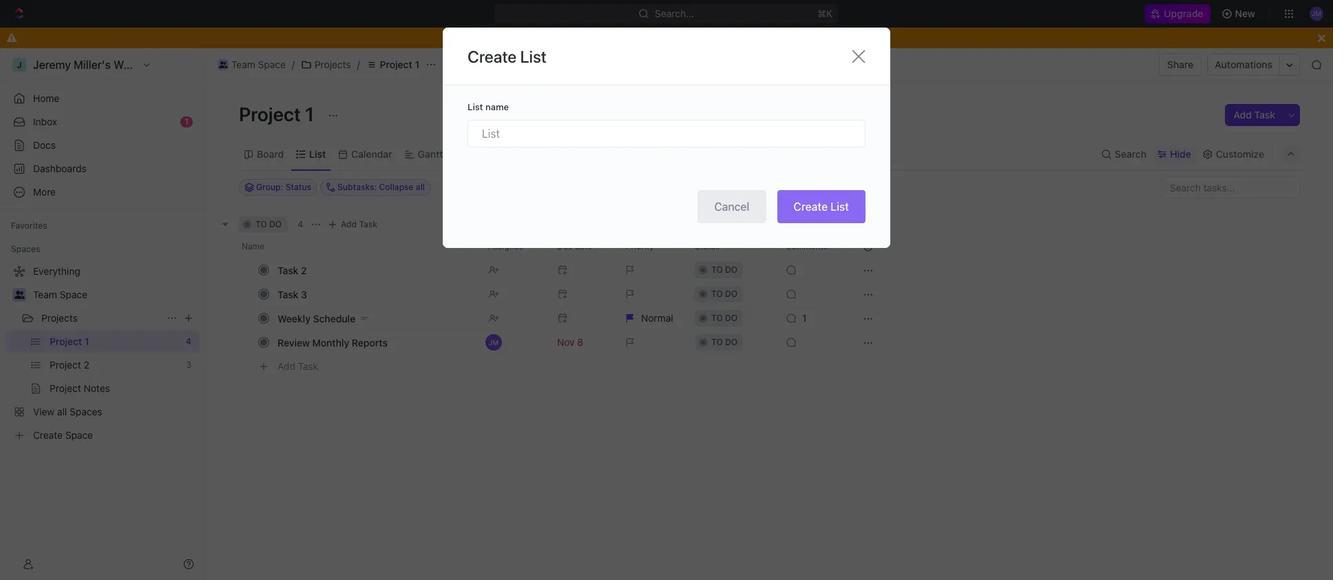 Task type: vqa. For each thing, say whether or not it's contained in the screenshot.
back LINK
no



Task type: locate. For each thing, give the bounding box(es) containing it.
new
[[1236, 8, 1256, 19]]

home link
[[6, 87, 200, 110]]

add task
[[1234, 109, 1276, 121], [341, 219, 377, 229], [278, 360, 318, 372]]

0 vertical spatial project 1
[[380, 59, 420, 70]]

upgrade
[[1164, 8, 1204, 19]]

review monthly reports
[[278, 337, 388, 348]]

add task up ‎task 2 link
[[341, 219, 377, 229]]

projects link
[[297, 56, 355, 73], [41, 307, 161, 329]]

1 vertical spatial create
[[794, 200, 828, 213]]

0 horizontal spatial team space
[[33, 289, 87, 300]]

1 horizontal spatial projects
[[315, 59, 351, 70]]

customize
[[1216, 148, 1265, 159]]

1 vertical spatial add task
[[341, 219, 377, 229]]

add task button up ‎task 2 link
[[324, 216, 383, 233]]

create list
[[468, 46, 547, 66], [794, 200, 849, 213]]

1 horizontal spatial add
[[341, 219, 357, 229]]

1 vertical spatial team space
[[33, 289, 87, 300]]

Search tasks... text field
[[1162, 177, 1300, 198]]

1 / from the left
[[292, 59, 295, 70]]

team
[[231, 59, 255, 70], [33, 289, 57, 300]]

create
[[468, 46, 517, 66], [794, 200, 828, 213]]

team inside sidebar navigation
[[33, 289, 57, 300]]

2 vertical spatial add task
[[278, 360, 318, 372]]

task 3 link
[[274, 284, 477, 304]]

add down the review
[[278, 360, 295, 372]]

1 horizontal spatial team
[[231, 59, 255, 70]]

list
[[520, 46, 547, 66], [468, 101, 483, 112], [309, 148, 326, 159], [831, 200, 849, 213]]

0 vertical spatial team space link
[[214, 56, 289, 73]]

to
[[580, 32, 589, 43], [256, 219, 267, 229]]

inbox
[[33, 116, 57, 127]]

0 horizontal spatial space
[[60, 289, 87, 300]]

1 horizontal spatial 1
[[305, 103, 314, 125]]

projects inside tree
[[41, 312, 78, 324]]

task up the "customize" at right
[[1255, 109, 1276, 121]]

team right user group icon
[[231, 59, 255, 70]]

0 horizontal spatial projects link
[[41, 307, 161, 329]]

1 vertical spatial projects
[[41, 312, 78, 324]]

1 vertical spatial add
[[341, 219, 357, 229]]

space right user group icon
[[258, 59, 286, 70]]

project 1 link
[[363, 56, 423, 73]]

team space
[[231, 59, 286, 70], [33, 289, 87, 300]]

0 vertical spatial hide
[[772, 32, 793, 43]]

1 horizontal spatial team space link
[[214, 56, 289, 73]]

0 vertical spatial create list
[[468, 46, 547, 66]]

do
[[269, 219, 282, 229]]

weekly schedule
[[278, 312, 356, 324]]

1 horizontal spatial create list
[[794, 200, 849, 213]]

0 horizontal spatial team space link
[[33, 284, 197, 306]]

to left do
[[256, 219, 267, 229]]

project
[[380, 59, 412, 70], [239, 103, 301, 125]]

add up the "customize" at right
[[1234, 109, 1252, 121]]

0 horizontal spatial team
[[33, 289, 57, 300]]

hide right search
[[1170, 148, 1192, 159]]

space right user group image
[[60, 289, 87, 300]]

task left the 3
[[278, 288, 299, 300]]

3
[[301, 288, 307, 300]]

1 vertical spatial space
[[60, 289, 87, 300]]

add task button up the "customize" at right
[[1226, 104, 1284, 126]]

hide
[[772, 32, 793, 43], [1170, 148, 1192, 159]]

tree containing team space
[[6, 260, 200, 446]]

add task down the review
[[278, 360, 318, 372]]

0 horizontal spatial add task button
[[271, 358, 324, 375]]

0 vertical spatial add task button
[[1226, 104, 1284, 126]]

name
[[486, 101, 509, 112]]

team space right user group icon
[[231, 59, 286, 70]]

0 vertical spatial project
[[380, 59, 412, 70]]

1 vertical spatial projects link
[[41, 307, 161, 329]]

1 horizontal spatial hide
[[1170, 148, 1192, 159]]

board link
[[254, 144, 284, 164]]

automations
[[1215, 59, 1273, 70]]

favorites
[[11, 220, 47, 231]]

/
[[292, 59, 295, 70], [357, 59, 360, 70]]

0 vertical spatial team space
[[231, 59, 286, 70]]

0 horizontal spatial projects
[[41, 312, 78, 324]]

0 horizontal spatial hide
[[772, 32, 793, 43]]

tree
[[6, 260, 200, 446]]

1 horizontal spatial space
[[258, 59, 286, 70]]

0 horizontal spatial /
[[292, 59, 295, 70]]

1
[[415, 59, 420, 70], [305, 103, 314, 125], [185, 116, 189, 127]]

0 vertical spatial create
[[468, 46, 517, 66]]

1 horizontal spatial project
[[380, 59, 412, 70]]

project 1
[[380, 59, 420, 70], [239, 103, 318, 125]]

0 vertical spatial team
[[231, 59, 255, 70]]

projects
[[315, 59, 351, 70], [41, 312, 78, 324]]

add task up the "customize" at right
[[1234, 109, 1276, 121]]

hide left the this
[[772, 32, 793, 43]]

1 vertical spatial create list
[[794, 200, 849, 213]]

2 vertical spatial add
[[278, 360, 295, 372]]

1 vertical spatial project 1
[[239, 103, 318, 125]]

‎task
[[278, 264, 299, 276]]

automations button
[[1209, 54, 1280, 75]]

1 horizontal spatial to
[[580, 32, 589, 43]]

cancel button
[[698, 190, 766, 223]]

team right user group image
[[33, 289, 57, 300]]

create list inside button
[[794, 200, 849, 213]]

1 horizontal spatial add task button
[[324, 216, 383, 233]]

task up ‎task 2 link
[[359, 219, 377, 229]]

add right the 4 at the top
[[341, 219, 357, 229]]

team space link
[[214, 56, 289, 73], [33, 284, 197, 306]]

enable
[[591, 32, 622, 43]]

you
[[536, 32, 552, 43]]

notifications?
[[664, 32, 725, 43]]

0 horizontal spatial 1
[[185, 116, 189, 127]]

0 vertical spatial add task
[[1234, 109, 1276, 121]]

2 horizontal spatial add
[[1234, 109, 1252, 121]]

1 horizontal spatial /
[[357, 59, 360, 70]]

0 vertical spatial projects link
[[297, 56, 355, 73]]

home
[[33, 92, 59, 104]]

1 vertical spatial team
[[33, 289, 57, 300]]

user group image
[[219, 61, 227, 68]]

schedule
[[313, 312, 356, 324]]

2 horizontal spatial add task
[[1234, 109, 1276, 121]]

1 vertical spatial to
[[256, 219, 267, 229]]

favorites button
[[6, 218, 53, 234]]

search
[[1115, 148, 1147, 159]]

2 horizontal spatial 1
[[415, 59, 420, 70]]

add task button
[[1226, 104, 1284, 126], [324, 216, 383, 233], [271, 358, 324, 375]]

0 horizontal spatial create
[[468, 46, 517, 66]]

0 horizontal spatial project
[[239, 103, 301, 125]]

monthly
[[312, 337, 349, 348]]

1 vertical spatial hide
[[1170, 148, 1192, 159]]

1 horizontal spatial create
[[794, 200, 828, 213]]

team space right user group image
[[33, 289, 87, 300]]

to right want on the top left
[[580, 32, 589, 43]]

want
[[555, 32, 577, 43]]

space
[[258, 59, 286, 70], [60, 289, 87, 300]]

tree inside sidebar navigation
[[6, 260, 200, 446]]

task
[[1255, 109, 1276, 121], [359, 219, 377, 229], [278, 288, 299, 300], [298, 360, 318, 372]]

0 horizontal spatial add task
[[278, 360, 318, 372]]

add
[[1234, 109, 1252, 121], [341, 219, 357, 229], [278, 360, 295, 372]]

task inside task 3 link
[[278, 288, 299, 300]]

add task button down the review
[[271, 358, 324, 375]]

0 vertical spatial projects
[[315, 59, 351, 70]]

enable
[[735, 32, 766, 43]]

1 vertical spatial add task button
[[324, 216, 383, 233]]

customize button
[[1198, 144, 1269, 164]]



Task type: describe. For each thing, give the bounding box(es) containing it.
0 vertical spatial space
[[258, 59, 286, 70]]

dashboards
[[33, 163, 87, 174]]

to do
[[256, 219, 282, 229]]

0 vertical spatial add
[[1234, 109, 1252, 121]]

task 3
[[278, 288, 307, 300]]

search button
[[1097, 144, 1151, 164]]

weekly
[[278, 312, 311, 324]]

1 horizontal spatial team space
[[231, 59, 286, 70]]

search...
[[655, 8, 695, 19]]

space inside sidebar navigation
[[60, 289, 87, 300]]

do you want to enable browser notifications? enable hide this
[[521, 32, 813, 43]]

docs
[[33, 139, 56, 151]]

1 horizontal spatial project 1
[[380, 59, 420, 70]]

list inside button
[[831, 200, 849, 213]]

task down the review
[[298, 360, 318, 372]]

calendar
[[351, 148, 392, 159]]

board
[[257, 148, 284, 159]]

list name
[[468, 101, 509, 112]]

share
[[1168, 59, 1194, 70]]

gantt link
[[415, 144, 443, 164]]

table
[[469, 148, 493, 159]]

calendar link
[[349, 144, 392, 164]]

2 / from the left
[[357, 59, 360, 70]]

1 inside sidebar navigation
[[185, 116, 189, 127]]

docs link
[[6, 134, 200, 156]]

hide inside dropdown button
[[1170, 148, 1192, 159]]

table link
[[466, 144, 493, 164]]

gantt
[[418, 148, 443, 159]]

new button
[[1216, 3, 1264, 25]]

1 horizontal spatial add task
[[341, 219, 377, 229]]

do
[[521, 32, 533, 43]]

0 horizontal spatial project 1
[[239, 103, 318, 125]]

⌘k
[[818, 8, 833, 19]]

this
[[796, 32, 813, 43]]

sidebar navigation
[[0, 48, 206, 580]]

create inside button
[[794, 200, 828, 213]]

hide button
[[1154, 144, 1196, 164]]

browser
[[624, 32, 661, 43]]

2 horizontal spatial add task button
[[1226, 104, 1284, 126]]

weekly schedule link
[[274, 308, 477, 328]]

team space inside sidebar navigation
[[33, 289, 87, 300]]

review
[[278, 337, 310, 348]]

upgrade link
[[1145, 4, 1211, 23]]

review monthly reports link
[[274, 332, 477, 352]]

1 inside the 'project 1' link
[[415, 59, 420, 70]]

reports
[[352, 337, 388, 348]]

1 vertical spatial project
[[239, 103, 301, 125]]

2 vertical spatial add task button
[[271, 358, 324, 375]]

‎task 2
[[278, 264, 307, 276]]

‎task 2 link
[[274, 260, 477, 280]]

cancel
[[715, 200, 750, 213]]

0 horizontal spatial to
[[256, 219, 267, 229]]

List text field
[[468, 120, 866, 147]]

user group image
[[14, 291, 24, 299]]

spaces
[[11, 244, 40, 254]]

1 horizontal spatial projects link
[[297, 56, 355, 73]]

dashboards link
[[6, 158, 200, 180]]

1 vertical spatial team space link
[[33, 284, 197, 306]]

2
[[301, 264, 307, 276]]

0 horizontal spatial create list
[[468, 46, 547, 66]]

0 vertical spatial to
[[580, 32, 589, 43]]

create list button
[[777, 190, 866, 223]]

0 horizontal spatial add
[[278, 360, 295, 372]]

4
[[298, 219, 303, 229]]

share button
[[1159, 54, 1202, 76]]

list link
[[307, 144, 326, 164]]



